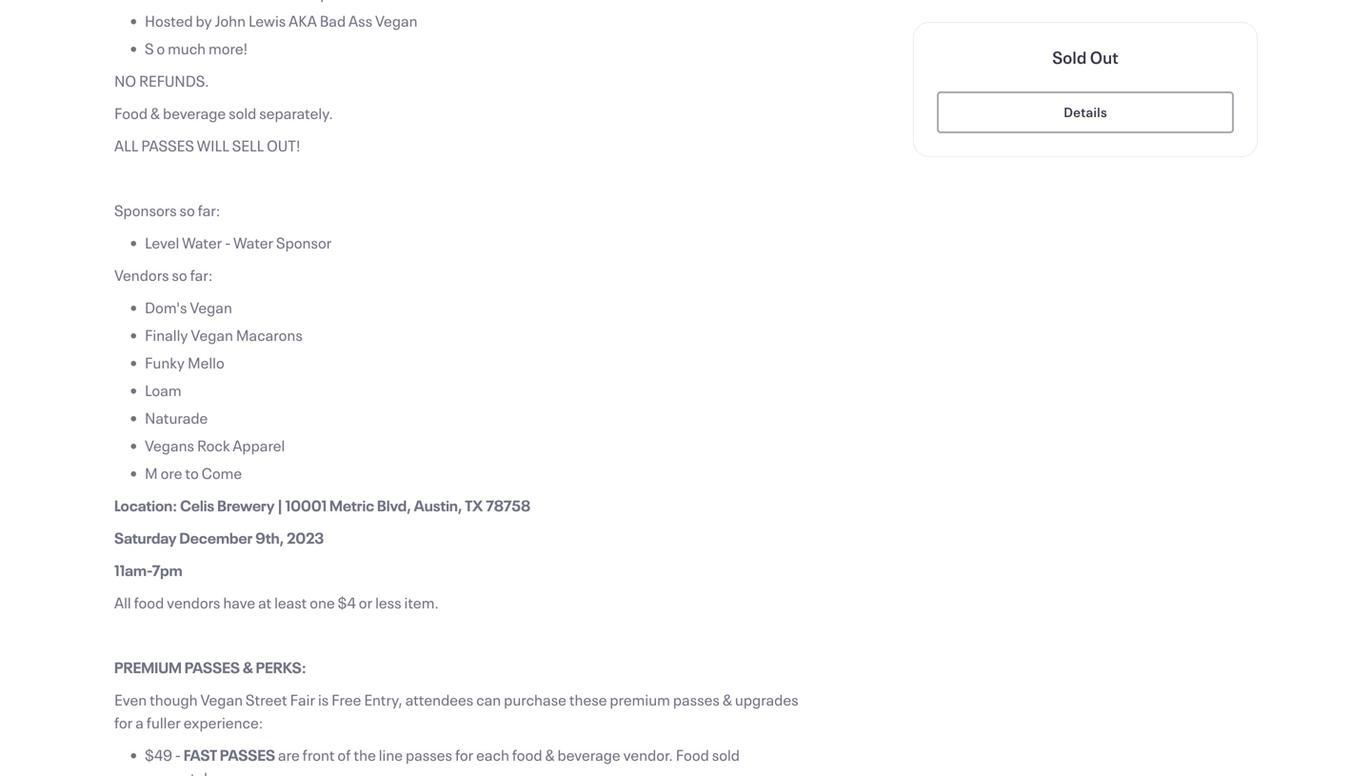 Task type: locate. For each thing, give the bounding box(es) containing it.
mello
[[188, 352, 225, 373]]

will
[[197, 135, 229, 156]]

street
[[246, 690, 287, 710]]

1 vertical spatial separately.
[[145, 768, 219, 776]]

1 vertical spatial beverage
[[558, 745, 621, 765]]

0 horizontal spatial passes
[[406, 745, 453, 765]]

1 vertical spatial -
[[175, 745, 181, 765]]

1 vertical spatial for
[[455, 745, 474, 765]]

vegan
[[375, 10, 418, 31], [190, 297, 232, 318], [191, 325, 233, 345], [201, 690, 243, 710]]

food right all
[[134, 593, 164, 613]]

dom's
[[145, 297, 187, 318]]

passes right line
[[406, 745, 453, 765]]

water
[[182, 232, 222, 253], [234, 232, 274, 253]]

lewis
[[249, 10, 286, 31]]

vegan inside "even though vegan street fair is free entry, attendees can purchase these premium passes & upgrades for a fuller experience:"
[[201, 690, 243, 710]]

passes for all
[[141, 135, 194, 156]]

water left sponsor
[[234, 232, 274, 253]]

location: celis brewery | 10001 metric blvd, austin, tx 78758
[[114, 495, 531, 516]]

so up the dom's
[[172, 265, 187, 285]]

& left perks:
[[243, 657, 253, 678]]

sold up "sell"
[[229, 103, 257, 123]]

no
[[114, 70, 136, 91]]

details
[[1064, 103, 1108, 121]]

all
[[114, 135, 138, 156]]

0 horizontal spatial beverage
[[163, 103, 226, 123]]

water right the 'level'
[[182, 232, 222, 253]]

1 vertical spatial so
[[172, 265, 187, 285]]

1 horizontal spatial beverage
[[558, 745, 621, 765]]

beverage
[[163, 103, 226, 123], [558, 745, 621, 765]]

sold down upgrades
[[712, 745, 740, 765]]

passes down experience:
[[220, 745, 275, 765]]

1 horizontal spatial for
[[455, 745, 474, 765]]

more!
[[209, 38, 248, 59]]

0 vertical spatial passes
[[673, 690, 720, 710]]

0 vertical spatial food
[[134, 593, 164, 613]]

passes right all
[[141, 135, 194, 156]]

1 vertical spatial passes
[[406, 745, 453, 765]]

0 vertical spatial passes
[[141, 135, 194, 156]]

sponsors
[[114, 200, 177, 221]]

saturday december 9th, 2023
[[114, 528, 324, 548]]

vegan up mello
[[191, 325, 233, 345]]

vegan right ass
[[375, 10, 418, 31]]

food right vendor.
[[676, 745, 710, 765]]

food up all
[[114, 103, 148, 123]]

premium passes & perks:
[[114, 657, 307, 678]]

1 horizontal spatial separately.
[[259, 103, 333, 123]]

passes
[[673, 690, 720, 710], [406, 745, 453, 765]]

9th,
[[256, 528, 284, 548]]

far: for vendors so far:
[[190, 265, 213, 285]]

0 horizontal spatial food
[[134, 593, 164, 613]]

separately. down "fast"
[[145, 768, 219, 776]]

so right sponsors
[[180, 200, 195, 221]]

1 horizontal spatial food
[[676, 745, 710, 765]]

food right each
[[512, 745, 543, 765]]

beverage up the all passes will sell out!
[[163, 103, 226, 123]]

separately. up the out!
[[259, 103, 333, 123]]

these
[[569, 690, 607, 710]]

at
[[258, 593, 272, 613]]

all food vendors have at least one $4 or less item.
[[114, 593, 439, 613]]

apparel
[[233, 435, 285, 456]]

far: down level water - water sponsor
[[190, 265, 213, 285]]

- right the 'level'
[[225, 232, 231, 253]]

beverage down these
[[558, 745, 621, 765]]

so for sponsors
[[180, 200, 195, 221]]

far:
[[198, 200, 220, 221], [190, 265, 213, 285]]

separately. inside are front of the line passes for each food & beverage vendor. food sold separately.
[[145, 768, 219, 776]]

- right the "$49"
[[175, 745, 181, 765]]

2 water from the left
[[234, 232, 274, 253]]

even
[[114, 690, 147, 710]]

0 horizontal spatial water
[[182, 232, 222, 253]]

1 vertical spatial far:
[[190, 265, 213, 285]]

level
[[145, 232, 179, 253]]

even though vegan street fair is free entry, attendees can purchase these premium passes & upgrades for a fuller experience:
[[114, 690, 799, 733]]

2 vertical spatial passes
[[220, 745, 275, 765]]

sold
[[229, 103, 257, 123], [712, 745, 740, 765]]

vegans
[[145, 435, 194, 456]]

&
[[150, 103, 160, 123], [243, 657, 253, 678], [723, 690, 733, 710], [545, 745, 555, 765]]

beverage inside are front of the line passes for each food & beverage vendor. food sold separately.
[[558, 745, 621, 765]]

sold out
[[1053, 46, 1119, 69]]

1 horizontal spatial water
[[234, 232, 274, 253]]

0 horizontal spatial for
[[114, 713, 133, 733]]

& left upgrades
[[723, 690, 733, 710]]

perks:
[[256, 657, 307, 678]]

& right each
[[545, 745, 555, 765]]

for left each
[[455, 745, 474, 765]]

$4
[[338, 593, 356, 613]]

are
[[278, 745, 300, 765]]

passes
[[141, 135, 194, 156], [185, 657, 240, 678], [220, 745, 275, 765]]

for left a on the left bottom of page
[[114, 713, 133, 733]]

1 horizontal spatial passes
[[673, 690, 720, 710]]

sold
[[1053, 46, 1087, 69]]

0 vertical spatial -
[[225, 232, 231, 253]]

2023
[[287, 528, 324, 548]]

1 vertical spatial food
[[676, 745, 710, 765]]

fast
[[184, 745, 217, 765]]

0 vertical spatial for
[[114, 713, 133, 733]]

for inside "even though vegan street fair is free entry, attendees can purchase these premium passes & upgrades for a fuller experience:"
[[114, 713, 133, 733]]

0 horizontal spatial separately.
[[145, 768, 219, 776]]

least
[[274, 593, 307, 613]]

1 vertical spatial passes
[[185, 657, 240, 678]]

0 vertical spatial food
[[114, 103, 148, 123]]

0 vertical spatial beverage
[[163, 103, 226, 123]]

passes up "though" on the left of page
[[185, 657, 240, 678]]

food
[[134, 593, 164, 613], [512, 745, 543, 765]]

front
[[303, 745, 335, 765]]

0 vertical spatial so
[[180, 200, 195, 221]]

0 vertical spatial sold
[[229, 103, 257, 123]]

0 horizontal spatial food
[[114, 103, 148, 123]]

all passes will sell out!
[[114, 135, 300, 156]]

& inside "even though vegan street fair is free entry, attendees can purchase these premium passes & upgrades for a fuller experience:"
[[723, 690, 733, 710]]

sponsor
[[276, 232, 332, 253]]

0 vertical spatial far:
[[198, 200, 220, 221]]

78758
[[486, 495, 531, 516]]

purchase
[[504, 690, 567, 710]]

much
[[168, 38, 206, 59]]

1 vertical spatial food
[[512, 745, 543, 765]]

celis
[[180, 495, 215, 516]]

1 horizontal spatial sold
[[712, 745, 740, 765]]

metric
[[330, 495, 375, 516]]

1 horizontal spatial food
[[512, 745, 543, 765]]

vendors
[[167, 593, 220, 613]]

though
[[150, 690, 198, 710]]

by
[[196, 10, 212, 31]]

saturday
[[114, 528, 177, 548]]

for
[[114, 713, 133, 733], [455, 745, 474, 765]]

vegan up experience:
[[201, 690, 243, 710]]

far: up level water - water sponsor
[[198, 200, 220, 221]]

less
[[375, 593, 402, 613]]

1 vertical spatial sold
[[712, 745, 740, 765]]

funky
[[145, 352, 185, 373]]

passes right premium
[[673, 690, 720, 710]]



Task type: vqa. For each thing, say whether or not it's contained in the screenshot.
'Sponsor'
yes



Task type: describe. For each thing, give the bounding box(es) containing it.
tx
[[465, 495, 483, 516]]

$49 - fast passes
[[145, 745, 275, 765]]

passes inside are front of the line passes for each food & beverage vendor. food sold separately.
[[406, 745, 453, 765]]

brewery
[[217, 495, 275, 516]]

attendees
[[406, 690, 474, 710]]

food inside are front of the line passes for each food & beverage vendor. food sold separately.
[[512, 745, 543, 765]]

blvd,
[[377, 495, 411, 516]]

vegan inside the hosted by john lewis aka bad ass vegan s o much more!
[[375, 10, 418, 31]]

to
[[185, 463, 199, 483]]

0 horizontal spatial sold
[[229, 103, 257, 123]]

0 horizontal spatial -
[[175, 745, 181, 765]]

have
[[223, 593, 255, 613]]

or
[[359, 593, 373, 613]]

vendors
[[114, 265, 169, 285]]

dom's vegan finally vegan macarons funky mello loam naturade vegans rock apparel m ore to come
[[145, 297, 303, 483]]

fair
[[290, 690, 315, 710]]

food & beverage sold separately.
[[114, 103, 333, 123]]

7pm
[[152, 560, 183, 581]]

passes inside "even though vegan street fair is free entry, attendees can purchase these premium passes & upgrades for a fuller experience:"
[[673, 690, 720, 710]]

upgrades
[[735, 690, 799, 710]]

location:
[[114, 495, 177, 516]]

level water - water sponsor
[[145, 232, 332, 253]]

passes for premium
[[185, 657, 240, 678]]

loam
[[145, 380, 182, 401]]

item.
[[404, 593, 439, 613]]

|
[[278, 495, 283, 516]]

ore
[[161, 463, 182, 483]]

a
[[135, 713, 144, 733]]

11am-
[[114, 560, 152, 581]]

& down the "no refunds."
[[150, 103, 160, 123]]

experience:
[[184, 713, 263, 733]]

o
[[157, 38, 165, 59]]

come
[[202, 463, 242, 483]]

line
[[379, 745, 403, 765]]

hosted by john lewis aka bad ass vegan s o much more!
[[145, 10, 418, 59]]

ass
[[349, 10, 373, 31]]

refunds.
[[139, 70, 209, 91]]

bad
[[320, 10, 346, 31]]

so for vendors
[[172, 265, 187, 285]]

$49
[[145, 745, 172, 765]]

naturade
[[145, 408, 208, 428]]

premium
[[610, 690, 671, 710]]

far: for sponsors so far:
[[198, 200, 220, 221]]

john
[[215, 10, 246, 31]]

out
[[1090, 46, 1119, 69]]

for inside are front of the line passes for each food & beverage vendor. food sold separately.
[[455, 745, 474, 765]]

finally
[[145, 325, 188, 345]]

one
[[310, 593, 335, 613]]

sponsors so far:
[[114, 200, 220, 221]]

the
[[354, 745, 376, 765]]

free
[[332, 690, 361, 710]]

1 water from the left
[[182, 232, 222, 253]]

fuller
[[146, 713, 181, 733]]

vegan right the dom's
[[190, 297, 232, 318]]

food inside are front of the line passes for each food & beverage vendor. food sold separately.
[[676, 745, 710, 765]]

s
[[145, 38, 154, 59]]

1 horizontal spatial -
[[225, 232, 231, 253]]

rock
[[197, 435, 230, 456]]

december
[[179, 528, 253, 548]]

is
[[318, 690, 329, 710]]

11am-7pm
[[114, 560, 183, 581]]

all
[[114, 593, 131, 613]]

aka
[[289, 10, 317, 31]]

entry,
[[364, 690, 403, 710]]

are front of the line passes for each food & beverage vendor. food sold separately.
[[145, 745, 740, 776]]

sold inside are front of the line passes for each food & beverage vendor. food sold separately.
[[712, 745, 740, 765]]

of
[[338, 745, 351, 765]]

vendor.
[[624, 745, 673, 765]]

10001
[[285, 495, 327, 516]]

m
[[145, 463, 158, 483]]

& inside are front of the line passes for each food & beverage vendor. food sold separately.
[[545, 745, 555, 765]]

premium
[[114, 657, 182, 678]]

hosted
[[145, 10, 193, 31]]

out!
[[267, 135, 300, 156]]

macarons
[[236, 325, 303, 345]]

vendors so far:
[[114, 265, 213, 285]]

0 vertical spatial separately.
[[259, 103, 333, 123]]

details button
[[937, 91, 1235, 133]]

can
[[477, 690, 501, 710]]

austin,
[[414, 495, 462, 516]]

each
[[476, 745, 510, 765]]



